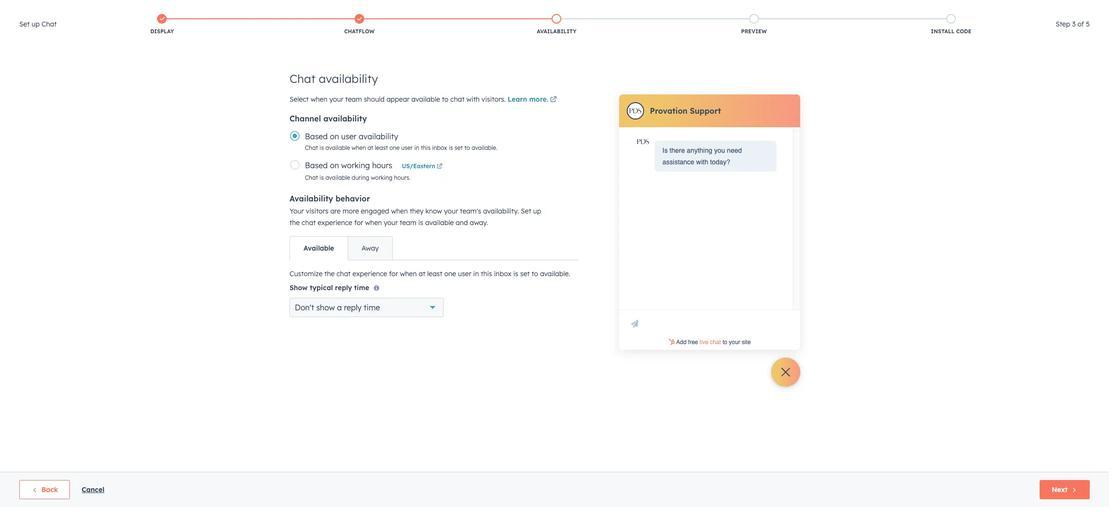 Task type: describe. For each thing, give the bounding box(es) containing it.
channel availability
[[290, 114, 367, 123]]

on for working
[[330, 160, 339, 170]]

link opens in a new window image for select when your team should appear available to chat with visitors.
[[550, 94, 557, 106]]

provation support
[[650, 106, 721, 116]]

away link
[[348, 237, 392, 260]]

customize
[[290, 269, 323, 278]]

set up chat
[[19, 20, 57, 28]]

1 vertical spatial inbox
[[494, 269, 512, 278]]

available link
[[290, 237, 348, 260]]

0 horizontal spatial user
[[341, 132, 357, 141]]

link opens in a new window image inside learn more. link
[[550, 96, 557, 104]]

3 menu item from the left
[[921, 0, 943, 15]]

hubspot-live-chat-viral-iframe element
[[621, 338, 799, 347]]

during
[[352, 174, 369, 181]]

provation
[[650, 106, 688, 116]]

0 vertical spatial set
[[455, 144, 463, 151]]

back
[[41, 485, 58, 494]]

the inside availability behavior your visitors are more engaged when they know your team's availability. set up the chat experience for when your team is available and away.
[[290, 218, 300, 227]]

3
[[1072, 20, 1076, 28]]

link opens in a new window image for based on working hours
[[437, 162, 443, 171]]

know
[[426, 207, 442, 215]]

5
[[1086, 20, 1090, 28]]

is inside availability behavior your visitors are more engaged when they know your team's availability. set up the chat experience for when your team is available and away.
[[418, 218, 423, 227]]

display completed list item
[[63, 12, 261, 37]]

team's
[[460, 207, 481, 215]]

install code
[[931, 28, 972, 35]]

cancel
[[82, 485, 104, 494]]

learn
[[508, 95, 527, 104]]

install
[[931, 28, 955, 35]]

there
[[670, 147, 685, 154]]

next button
[[1040, 480, 1090, 499]]

today?
[[710, 158, 731, 166]]

install code list item
[[853, 12, 1050, 37]]

behavior
[[336, 194, 370, 203]]

more
[[343, 207, 359, 215]]

on for user
[[330, 132, 339, 141]]

away.
[[470, 218, 488, 227]]

1 horizontal spatial one
[[444, 269, 456, 278]]

customize the chat experience for when at least one user in this inbox is set to available.
[[290, 269, 570, 278]]

team inside availability behavior your visitors are more engaged when they know your team's availability. set up the chat experience for when your team is available and away.
[[400, 218, 417, 227]]

2 horizontal spatial to
[[532, 269, 538, 278]]

1 horizontal spatial to
[[465, 144, 470, 151]]

chatflow
[[344, 28, 375, 35]]

chat for chat is available when at least one user in this inbox is set to available.
[[305, 144, 318, 151]]

you
[[714, 147, 725, 154]]

0 vertical spatial to
[[442, 95, 449, 104]]

available right appear
[[412, 95, 440, 104]]

show
[[316, 303, 335, 312]]

chat inside heading
[[42, 20, 57, 28]]

1 vertical spatial user
[[401, 144, 413, 151]]

show
[[290, 283, 308, 292]]

help button
[[944, 0, 961, 15]]

with inside is there anything you need assistance with today?
[[696, 158, 708, 166]]

select
[[290, 95, 309, 104]]

search button
[[1084, 20, 1101, 37]]

set inside availability behavior your visitors are more engaged when they know your team's availability. set up the chat experience for when your team is available and away.
[[521, 207, 531, 215]]

display
[[150, 28, 174, 35]]

1 horizontal spatial least
[[427, 269, 443, 278]]

chat inside availability behavior your visitors are more engaged when they know your team's availability. set up the chat experience for when your team is available and away.
[[302, 218, 316, 227]]

more.
[[529, 95, 549, 104]]

set inside heading
[[19, 20, 30, 28]]

2 menu item from the left
[[903, 0, 921, 15]]

1 horizontal spatial this
[[481, 269, 492, 278]]

0 horizontal spatial one
[[390, 144, 400, 151]]

1 vertical spatial experience
[[353, 269, 387, 278]]

1 horizontal spatial set
[[520, 269, 530, 278]]

of
[[1078, 20, 1084, 28]]

0 vertical spatial your
[[329, 95, 344, 104]]

0 vertical spatial time
[[354, 283, 369, 292]]

channel
[[290, 114, 321, 123]]

0 vertical spatial with
[[467, 95, 480, 104]]

0 horizontal spatial working
[[341, 160, 370, 170]]

1 vertical spatial available.
[[540, 269, 570, 278]]

0 horizontal spatial at
[[368, 144, 373, 151]]

for inside availability behavior your visitors are more engaged when they know your team's availability. set up the chat experience for when your team is available and away.
[[354, 218, 363, 227]]

availability list item
[[458, 12, 656, 37]]

typical
[[310, 283, 333, 292]]

available down based on user availability
[[326, 144, 350, 151]]

available inside availability behavior your visitors are more engaged when they know your team's availability. set up the chat experience for when your team is available and away.
[[425, 218, 454, 227]]

1 horizontal spatial your
[[384, 218, 398, 227]]

2 vertical spatial availability
[[359, 132, 398, 141]]

preview list item
[[656, 12, 853, 37]]

are
[[330, 207, 341, 215]]

chat for chat availability
[[290, 71, 316, 86]]

don't show a reply time button
[[290, 298, 444, 317]]

agent says: is there anything you need assistance with today? element
[[663, 145, 769, 168]]



Task type: vqa. For each thing, say whether or not it's contained in the screenshot.
Learn more. link
yes



Task type: locate. For each thing, give the bounding box(es) containing it.
1 horizontal spatial chat
[[337, 269, 351, 278]]

your down chat availability
[[329, 95, 344, 104]]

show typical reply time
[[290, 283, 369, 292]]

reply inside popup button
[[344, 303, 362, 312]]

0 horizontal spatial chat
[[302, 218, 316, 227]]

with left visitors.
[[467, 95, 480, 104]]

based on user availability
[[305, 132, 398, 141]]

1 vertical spatial up
[[533, 207, 541, 215]]

available
[[304, 244, 334, 253]]

based up chat is available during working hours.
[[305, 160, 328, 170]]

1 vertical spatial chat
[[302, 218, 316, 227]]

1 vertical spatial to
[[465, 144, 470, 151]]

0 vertical spatial experience
[[318, 218, 352, 227]]

0 horizontal spatial the
[[290, 218, 300, 227]]

2 on from the top
[[330, 160, 339, 170]]

2 horizontal spatial chat
[[451, 95, 465, 104]]

2 vertical spatial to
[[532, 269, 538, 278]]

and
[[456, 218, 468, 227]]

0 vertical spatial working
[[341, 160, 370, 170]]

link opens in a new window image
[[437, 164, 443, 170]]

based
[[305, 132, 328, 141], [305, 160, 328, 170]]

reply right a
[[344, 303, 362, 312]]

0 horizontal spatial up
[[32, 20, 40, 28]]

your
[[290, 207, 304, 215]]

need
[[727, 147, 742, 154]]

1 horizontal spatial team
[[400, 218, 417, 227]]

set up chat heading
[[19, 18, 57, 30]]

0 horizontal spatial least
[[375, 144, 388, 151]]

hours
[[372, 160, 392, 170]]

least
[[375, 144, 388, 151], [427, 269, 443, 278]]

learn more. link
[[508, 94, 559, 106]]

2 vertical spatial user
[[458, 269, 472, 278]]

menu item
[[864, 0, 903, 15], [903, 0, 921, 15], [921, 0, 943, 15]]

1 horizontal spatial with
[[696, 158, 708, 166]]

1 horizontal spatial availability
[[537, 28, 577, 35]]

with
[[467, 95, 480, 104], [696, 158, 708, 166]]

0 horizontal spatial with
[[467, 95, 480, 104]]

1 vertical spatial based
[[305, 160, 328, 170]]

availability
[[319, 71, 378, 86], [323, 114, 367, 123], [359, 132, 398, 141]]

1 on from the top
[[330, 132, 339, 141]]

0 vertical spatial available.
[[472, 144, 498, 151]]

1 horizontal spatial inbox
[[494, 269, 512, 278]]

your up and
[[444, 207, 458, 215]]

availability.
[[483, 207, 519, 215]]

1 vertical spatial availability
[[323, 114, 367, 123]]

0 horizontal spatial this
[[421, 144, 431, 151]]

time
[[354, 283, 369, 292], [364, 303, 380, 312]]

when
[[311, 95, 328, 104], [352, 144, 366, 151], [391, 207, 408, 215], [365, 218, 382, 227], [400, 269, 417, 278]]

0 horizontal spatial your
[[329, 95, 344, 104]]

1 horizontal spatial at
[[419, 269, 425, 278]]

on down the channel availability
[[330, 132, 339, 141]]

1 based from the top
[[305, 132, 328, 141]]

1 horizontal spatial in
[[473, 269, 479, 278]]

user
[[341, 132, 357, 141], [401, 144, 413, 151], [458, 269, 472, 278]]

chat for chat is available during working hours.
[[305, 174, 318, 181]]

a
[[337, 303, 342, 312]]

working down hours
[[371, 174, 393, 181]]

is there anything you need assistance with today?
[[663, 147, 742, 166]]

support
[[690, 106, 721, 116]]

1 vertical spatial in
[[473, 269, 479, 278]]

0 horizontal spatial inbox
[[432, 144, 447, 151]]

based for based on working hours
[[305, 160, 328, 170]]

0 horizontal spatial to
[[442, 95, 449, 104]]

anything
[[687, 147, 713, 154]]

1 vertical spatial set
[[521, 207, 531, 215]]

back button
[[19, 480, 70, 499]]

chat is available when at least one user in this inbox is set to available.
[[305, 144, 498, 151]]

set
[[455, 144, 463, 151], [520, 269, 530, 278]]

with down 'anything'
[[696, 158, 708, 166]]

preview
[[741, 28, 767, 35]]

experience down are
[[318, 218, 352, 227]]

availability behavior your visitors are more engaged when they know your team's availability. set up the chat experience for when your team is available and away.
[[290, 194, 541, 227]]

1 horizontal spatial set
[[521, 207, 531, 215]]

experience inside availability behavior your visitors are more engaged when they know your team's availability. set up the chat experience for when your team is available and away.
[[318, 218, 352, 227]]

team down they
[[400, 218, 417, 227]]

on
[[330, 132, 339, 141], [330, 160, 339, 170]]

0 horizontal spatial team
[[345, 95, 362, 104]]

chat
[[451, 95, 465, 104], [302, 218, 316, 227], [337, 269, 351, 278]]

0 vertical spatial at
[[368, 144, 373, 151]]

don't
[[295, 303, 314, 312]]

time up don't show a reply time popup button
[[354, 283, 369, 292]]

team
[[345, 95, 362, 104], [400, 218, 417, 227]]

1 vertical spatial on
[[330, 160, 339, 170]]

0 horizontal spatial set
[[455, 144, 463, 151]]

0 vertical spatial user
[[341, 132, 357, 141]]

1 vertical spatial reply
[[344, 303, 362, 312]]

for
[[354, 218, 363, 227], [389, 269, 398, 278]]

0 vertical spatial based
[[305, 132, 328, 141]]

1 horizontal spatial working
[[371, 174, 393, 181]]

1 horizontal spatial available.
[[540, 269, 570, 278]]

availability inside availability behavior your visitors are more engaged when they know your team's availability. set up the chat experience for when your team is available and away.
[[290, 194, 333, 203]]

your
[[329, 95, 344, 104], [444, 207, 458, 215], [384, 218, 398, 227]]

based for based on user availability
[[305, 132, 328, 141]]

0 vertical spatial for
[[354, 218, 363, 227]]

on up chat is available during working hours.
[[330, 160, 339, 170]]

appear
[[387, 95, 410, 104]]

availability
[[537, 28, 577, 35], [290, 194, 333, 203]]

engaged
[[361, 207, 389, 215]]

tab list containing available
[[290, 236, 393, 260]]

0 vertical spatial team
[[345, 95, 362, 104]]

1 vertical spatial availability
[[290, 194, 333, 203]]

0 horizontal spatial for
[[354, 218, 363, 227]]

one
[[390, 144, 400, 151], [444, 269, 456, 278]]

reply up a
[[335, 283, 352, 292]]

select when your team should appear available to chat with visitors.
[[290, 95, 506, 104]]

0 vertical spatial availability
[[319, 71, 378, 86]]

0 horizontal spatial availability
[[290, 194, 333, 203]]

assistance
[[663, 158, 695, 166]]

away
[[362, 244, 379, 253]]

1 horizontal spatial up
[[533, 207, 541, 215]]

1 vertical spatial at
[[419, 269, 425, 278]]

experience down the 'away' link
[[353, 269, 387, 278]]

us/eastern link
[[402, 162, 444, 171]]

0 vertical spatial least
[[375, 144, 388, 151]]

search image
[[1089, 25, 1096, 32]]

0 horizontal spatial available.
[[472, 144, 498, 151]]

visitors
[[306, 207, 329, 215]]

availability for chat availability
[[319, 71, 378, 86]]

availability for availability behavior your visitors are more engaged when they know your team's availability. set up the chat experience for when your team is available and away.
[[290, 194, 333, 203]]

0 vertical spatial availability
[[537, 28, 577, 35]]

0 vertical spatial on
[[330, 132, 339, 141]]

1 vertical spatial set
[[520, 269, 530, 278]]

2 vertical spatial your
[[384, 218, 398, 227]]

0 vertical spatial this
[[421, 144, 431, 151]]

link opens in a new window image
[[550, 94, 557, 106], [550, 96, 557, 104], [437, 162, 443, 171]]

1 vertical spatial with
[[696, 158, 708, 166]]

code
[[957, 28, 972, 35]]

0 vertical spatial set
[[19, 20, 30, 28]]

chat down visitors
[[302, 218, 316, 227]]

0 vertical spatial one
[[390, 144, 400, 151]]

visitors.
[[482, 95, 506, 104]]

0 horizontal spatial set
[[19, 20, 30, 28]]

1 vertical spatial time
[[364, 303, 380, 312]]

available
[[412, 95, 440, 104], [326, 144, 350, 151], [326, 174, 350, 181], [425, 218, 454, 227]]

availability up chat is available when at least one user in this inbox is set to available.
[[359, 132, 398, 141]]

working up chat is available during working hours.
[[341, 160, 370, 170]]

availability for channel availability
[[323, 114, 367, 123]]

the down your
[[290, 218, 300, 227]]

time right a
[[364, 303, 380, 312]]

should
[[364, 95, 385, 104]]

available down based on working hours
[[326, 174, 350, 181]]

step
[[1056, 20, 1071, 28]]

up
[[32, 20, 40, 28], [533, 207, 541, 215]]

inbox
[[432, 144, 447, 151], [494, 269, 512, 278]]

0 vertical spatial the
[[290, 218, 300, 227]]

learn more.
[[508, 95, 549, 104]]

for down the 'more'
[[354, 218, 363, 227]]

don't show a reply time
[[295, 303, 380, 312]]

2 horizontal spatial user
[[458, 269, 472, 278]]

1 menu item from the left
[[864, 0, 903, 15]]

1 vertical spatial the
[[325, 269, 335, 278]]

1 horizontal spatial user
[[401, 144, 413, 151]]

to
[[442, 95, 449, 104], [465, 144, 470, 151], [532, 269, 538, 278]]

help image
[[948, 4, 957, 13]]

chat is available during working hours.
[[305, 174, 411, 181]]

up inside availability behavior your visitors are more engaged when they know your team's availability. set up the chat experience for when your team is available and away.
[[533, 207, 541, 215]]

us/eastern
[[402, 162, 435, 170]]

cancel button
[[82, 484, 104, 495]]

availability up based on user availability
[[323, 114, 367, 123]]

menu
[[864, 0, 1098, 15]]

1 horizontal spatial for
[[389, 269, 398, 278]]

set
[[19, 20, 30, 28], [521, 207, 531, 215]]

is
[[663, 147, 668, 154]]

chat availability
[[290, 71, 378, 86]]

1 vertical spatial for
[[389, 269, 398, 278]]

availability inside list item
[[537, 28, 577, 35]]

time inside don't show a reply time popup button
[[364, 303, 380, 312]]

2 vertical spatial chat
[[337, 269, 351, 278]]

list containing display
[[63, 12, 1050, 37]]

availability up should
[[319, 71, 378, 86]]

0 vertical spatial inbox
[[432, 144, 447, 151]]

team left should
[[345, 95, 362, 104]]

your down engaged
[[384, 218, 398, 227]]

available.
[[472, 144, 498, 151], [540, 269, 570, 278]]

based on working hours
[[305, 160, 392, 170]]

1 vertical spatial team
[[400, 218, 417, 227]]

this
[[421, 144, 431, 151], [481, 269, 492, 278]]

up inside heading
[[32, 20, 40, 28]]

1 vertical spatial one
[[444, 269, 456, 278]]

available down know
[[425, 218, 454, 227]]

for down the 'away' link
[[389, 269, 398, 278]]

next
[[1052, 485, 1068, 494]]

0 vertical spatial up
[[32, 20, 40, 28]]

2 horizontal spatial your
[[444, 207, 458, 215]]

0 vertical spatial reply
[[335, 283, 352, 292]]

list
[[63, 12, 1050, 37]]

chatflow completed list item
[[261, 12, 458, 37]]

working
[[341, 160, 370, 170], [371, 174, 393, 181]]

tab list
[[290, 236, 393, 260]]

the up "show typical reply time"
[[325, 269, 335, 278]]

chat up "show typical reply time"
[[337, 269, 351, 278]]

2 based from the top
[[305, 160, 328, 170]]

1 vertical spatial your
[[444, 207, 458, 215]]

at
[[368, 144, 373, 151], [419, 269, 425, 278]]

hours.
[[394, 174, 411, 181]]

availability for availability
[[537, 28, 577, 35]]

0 horizontal spatial in
[[415, 144, 419, 151]]

reply
[[335, 283, 352, 292], [344, 303, 362, 312]]

they
[[410, 207, 424, 215]]

1 vertical spatial working
[[371, 174, 393, 181]]

0 vertical spatial chat
[[451, 95, 465, 104]]

0 vertical spatial in
[[415, 144, 419, 151]]

1 vertical spatial this
[[481, 269, 492, 278]]

the
[[290, 218, 300, 227], [325, 269, 335, 278]]

Search HubSpot search field
[[974, 20, 1092, 37]]

step 3 of 5
[[1056, 20, 1090, 28]]

in
[[415, 144, 419, 151], [473, 269, 479, 278]]

based down channel
[[305, 132, 328, 141]]

1 horizontal spatial the
[[325, 269, 335, 278]]

chat left visitors.
[[451, 95, 465, 104]]



